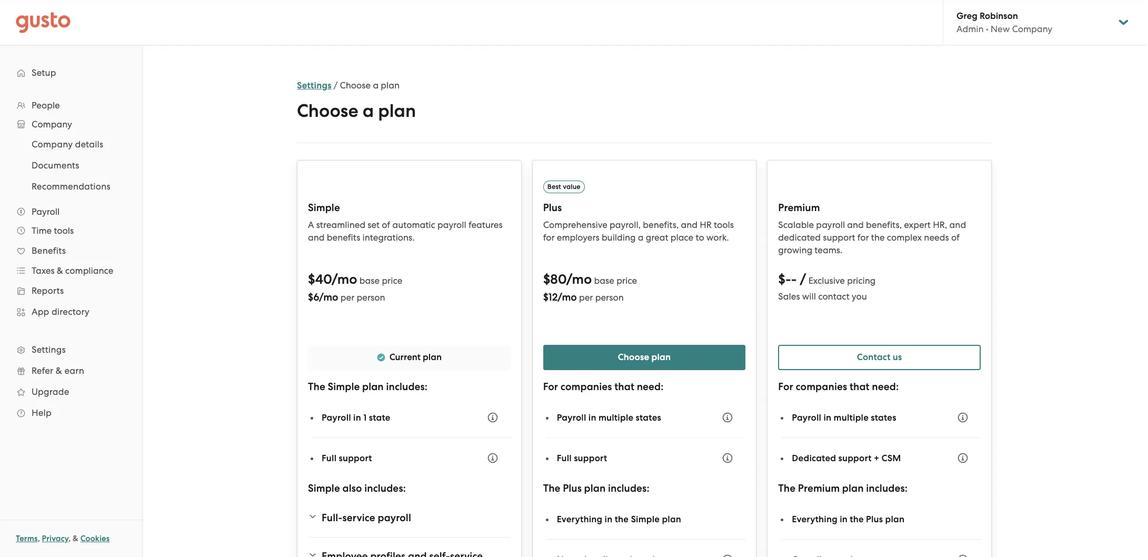 Task type: vqa. For each thing, say whether or not it's contained in the screenshot.
second base from left
yes



Task type: locate. For each thing, give the bounding box(es) containing it.
benefits, inside scalable payroll and benefits, expert hr, and dedicated support for the complex needs of growing teams.
[[866, 220, 902, 230]]

companies for /mo
[[561, 381, 612, 393]]

per right 6
[[341, 292, 355, 303]]

for companies that need: for /
[[779, 381, 899, 393]]

settings up choose a plan
[[297, 80, 332, 91]]

benefits, up complex
[[866, 220, 902, 230]]

$-
[[779, 271, 792, 288]]

2 for from the left
[[858, 232, 869, 243]]

1 price from the left
[[382, 275, 403, 286]]

includes: down csm
[[867, 482, 908, 495]]

2 person from the left
[[596, 292, 624, 303]]

1 vertical spatial /
[[800, 271, 807, 288]]

settings link
[[297, 80, 332, 91], [11, 340, 132, 359]]

0 horizontal spatial /
[[334, 80, 338, 91]]

payroll inside dropdown button
[[378, 512, 411, 524]]

a inside settings / choose a plan
[[373, 80, 379, 91]]

for left complex
[[858, 232, 869, 243]]

&
[[57, 265, 63, 276], [56, 366, 62, 376], [73, 534, 78, 544]]

0 vertical spatial a
[[373, 80, 379, 91]]

for companies that need: for /mo
[[543, 381, 664, 393]]

1 vertical spatial plus
[[563, 482, 582, 495]]

for down comprehensive
[[543, 232, 555, 243]]

0 vertical spatial of
[[382, 220, 390, 230]]

1 horizontal spatial full support
[[557, 453, 608, 464]]

1 payroll in multiple states from the left
[[557, 412, 662, 423]]

in for 80
[[589, 412, 597, 423]]

2 that from the left
[[850, 381, 870, 393]]

everything in the simple plan
[[557, 514, 682, 525]]

settings up refer
[[32, 344, 66, 355]]

1 horizontal spatial plus
[[563, 482, 582, 495]]

/
[[334, 80, 338, 91], [800, 271, 807, 288]]

1 horizontal spatial everything
[[792, 514, 838, 525]]

/ inside settings / choose a plan
[[334, 80, 338, 91]]

growing
[[779, 245, 813, 255]]

0 horizontal spatial full support
[[322, 453, 372, 464]]

1 vertical spatial &
[[56, 366, 62, 376]]

1 horizontal spatial multiple
[[834, 412, 869, 423]]

, left "privacy" at the left of page
[[38, 534, 40, 544]]

simple also includes:
[[308, 482, 406, 495]]

the left complex
[[872, 232, 885, 243]]

1 horizontal spatial settings link
[[297, 80, 332, 91]]

2 , from the left
[[69, 534, 71, 544]]

2 base from the left
[[594, 275, 615, 286]]

1 for companies that need: from the left
[[543, 381, 664, 393]]

2 for from the left
[[779, 381, 794, 393]]

includes: up everything in the simple plan
[[608, 482, 650, 495]]

that for /mo
[[615, 381, 635, 393]]

1 vertical spatial choose
[[297, 100, 359, 122]]

& right taxes at the left
[[57, 265, 63, 276]]

1 horizontal spatial the
[[543, 482, 561, 495]]

per inside $ 40 /mo base price $ 6 /mo per person
[[341, 292, 355, 303]]

base down building at the top of page
[[594, 275, 615, 286]]

/mo
[[332, 271, 357, 288], [567, 271, 592, 288], [319, 291, 338, 303], [558, 291, 577, 303]]

company details
[[32, 139, 103, 150]]

benefits
[[32, 245, 66, 256]]

0 horizontal spatial the
[[308, 381, 325, 393]]

& inside refer & earn link
[[56, 366, 62, 376]]

company down people
[[32, 119, 72, 130]]

1 list from the top
[[0, 96, 142, 423]]

/ right -
[[800, 271, 807, 288]]

1 vertical spatial settings
[[32, 344, 66, 355]]

full up simple also includes:
[[322, 453, 337, 464]]

1 companies from the left
[[561, 381, 612, 393]]

settings
[[297, 80, 332, 91], [32, 344, 66, 355]]

you
[[852, 291, 867, 302]]

features
[[469, 220, 503, 230]]

premium
[[779, 202, 820, 214], [798, 482, 840, 495]]

& left 'earn'
[[56, 366, 62, 376]]

a down settings / choose a plan
[[363, 100, 374, 122]]

and inside comprehensive payroll, benefits, and hr tools for employers building a great place to work.
[[681, 220, 698, 230]]

& inside taxes & compliance 'dropdown button'
[[57, 265, 63, 276]]

simple
[[308, 202, 340, 214], [328, 381, 360, 393], [308, 482, 340, 495], [631, 514, 660, 525]]

1 horizontal spatial for companies that need:
[[779, 381, 899, 393]]

payroll right service
[[378, 512, 411, 524]]

payroll left features
[[438, 220, 467, 230]]

0 horizontal spatial payroll
[[378, 512, 411, 524]]

for inside scalable payroll and benefits, expert hr, and dedicated support for the complex needs of growing teams.
[[858, 232, 869, 243]]

need: down contact us button at the bottom right of page
[[872, 381, 899, 393]]

0 horizontal spatial need:
[[637, 381, 664, 393]]

plan
[[381, 80, 400, 91], [378, 100, 416, 122], [423, 352, 442, 363], [652, 352, 671, 363], [362, 381, 384, 393], [584, 482, 606, 495], [843, 482, 864, 495], [662, 514, 682, 525], [886, 514, 905, 525]]

1 full from the left
[[322, 453, 337, 464]]

everything down the plus plan includes: in the bottom of the page
[[557, 514, 603, 525]]

2 payroll in multiple states from the left
[[792, 412, 897, 423]]

1 horizontal spatial settings
[[297, 80, 332, 91]]

company up documents
[[32, 139, 73, 150]]

a
[[308, 220, 314, 230]]

full-
[[322, 512, 343, 524]]

multiple for /
[[834, 412, 869, 423]]

the down the plus plan includes: in the bottom of the page
[[615, 514, 629, 525]]

0 horizontal spatial for companies that need:
[[543, 381, 664, 393]]

base
[[360, 275, 380, 286], [594, 275, 615, 286]]

2 per from the left
[[579, 292, 593, 303]]

1 horizontal spatial of
[[952, 232, 960, 243]]

0 horizontal spatial that
[[615, 381, 635, 393]]

$
[[308, 271, 315, 288], [543, 271, 551, 288], [308, 291, 314, 303], [543, 291, 549, 303]]

2 list from the top
[[0, 134, 142, 197]]

0 horizontal spatial ,
[[38, 534, 40, 544]]

1 horizontal spatial tools
[[714, 220, 734, 230]]

1 everything from the left
[[557, 514, 603, 525]]

a up choose a plan
[[373, 80, 379, 91]]

refer & earn
[[32, 366, 84, 376]]

+
[[874, 453, 880, 464]]

1 horizontal spatial person
[[596, 292, 624, 303]]

the
[[308, 381, 325, 393], [543, 482, 561, 495], [779, 482, 796, 495]]

price
[[382, 275, 403, 286], [617, 275, 637, 286]]

1 vertical spatial settings link
[[11, 340, 132, 359]]

2 full from the left
[[557, 453, 572, 464]]

us
[[893, 352, 903, 363]]

company right new
[[1013, 24, 1053, 34]]

per inside $ 80 /mo base price $ 12 /mo per person
[[579, 292, 593, 303]]

1 horizontal spatial the
[[850, 514, 864, 525]]

& left cookies button
[[73, 534, 78, 544]]

of right set
[[382, 220, 390, 230]]

current plan
[[390, 352, 442, 363]]

full support up the plus plan includes: in the bottom of the page
[[557, 453, 608, 464]]

need:
[[637, 381, 664, 393], [872, 381, 899, 393]]

, left cookies button
[[69, 534, 71, 544]]

reports
[[32, 285, 64, 296]]

1 person from the left
[[357, 292, 385, 303]]

service
[[343, 512, 375, 524]]

a left great
[[638, 232, 644, 243]]

2 full support from the left
[[557, 453, 608, 464]]

2 horizontal spatial the
[[779, 482, 796, 495]]

companies
[[561, 381, 612, 393], [796, 381, 848, 393]]

price inside $ 40 /mo base price $ 6 /mo per person
[[382, 275, 403, 286]]

support up teams.
[[823, 232, 856, 243]]

0 horizontal spatial companies
[[561, 381, 612, 393]]

0 horizontal spatial settings link
[[11, 340, 132, 359]]

0 horizontal spatial person
[[357, 292, 385, 303]]

2 horizontal spatial payroll
[[817, 220, 845, 230]]

0 horizontal spatial states
[[636, 412, 662, 423]]

1 horizontal spatial need:
[[872, 381, 899, 393]]

price for 80
[[617, 275, 637, 286]]

1
[[364, 412, 367, 423]]

for companies that need: down choose plan button
[[543, 381, 664, 393]]

2 states from the left
[[871, 412, 897, 423]]

full support
[[322, 453, 372, 464], [557, 453, 608, 464]]

1 horizontal spatial /
[[800, 271, 807, 288]]

choose plan
[[618, 352, 671, 363]]

1 horizontal spatial that
[[850, 381, 870, 393]]

person for 80
[[596, 292, 624, 303]]

/ up choose a plan
[[334, 80, 338, 91]]

set
[[368, 220, 380, 230]]

payroll in multiple states for /
[[792, 412, 897, 423]]

person inside $ 80 /mo base price $ 12 /mo per person
[[596, 292, 624, 303]]

2 horizontal spatial the
[[872, 232, 885, 243]]

settings for settings
[[32, 344, 66, 355]]

1 horizontal spatial for
[[779, 381, 794, 393]]

includes: down current
[[386, 381, 428, 393]]

list
[[0, 96, 142, 423], [0, 134, 142, 197]]

full support for 40
[[322, 453, 372, 464]]

per right 12
[[579, 292, 593, 303]]

2 multiple from the left
[[834, 412, 869, 423]]

full support up also
[[322, 453, 372, 464]]

0 horizontal spatial price
[[382, 275, 403, 286]]

in for -
[[824, 412, 832, 423]]

pricing
[[848, 275, 876, 286]]

0 horizontal spatial payroll in multiple states
[[557, 412, 662, 423]]

1 full support from the left
[[322, 453, 372, 464]]

2 vertical spatial plus
[[867, 514, 883, 525]]

1 horizontal spatial price
[[617, 275, 637, 286]]

price down building at the top of page
[[617, 275, 637, 286]]

0 vertical spatial settings
[[297, 80, 332, 91]]

price down integrations.
[[382, 275, 403, 286]]

full up the plus plan includes: in the bottom of the page
[[557, 453, 572, 464]]

plan inside button
[[652, 352, 671, 363]]

support inside scalable payroll and benefits, expert hr, and dedicated support for the complex needs of growing teams.
[[823, 232, 856, 243]]

contact us
[[857, 352, 903, 363]]

a
[[373, 80, 379, 91], [363, 100, 374, 122], [638, 232, 644, 243]]

everything down the premium plan includes:
[[792, 514, 838, 525]]

,
[[38, 534, 40, 544], [69, 534, 71, 544]]

the for $-
[[779, 482, 796, 495]]

1 vertical spatial of
[[952, 232, 960, 243]]

price inside $ 80 /mo base price $ 12 /mo per person
[[617, 275, 637, 286]]

integrations.
[[363, 232, 415, 243]]

base right 40
[[360, 275, 380, 286]]

full-service payroll
[[322, 512, 411, 524]]

1 per from the left
[[341, 292, 355, 303]]

1 horizontal spatial for
[[858, 232, 869, 243]]

hr,
[[933, 220, 948, 230]]

company inside greg robinson admin • new company
[[1013, 24, 1053, 34]]

1 need: from the left
[[637, 381, 664, 393]]

0 horizontal spatial base
[[360, 275, 380, 286]]

2 need: from the left
[[872, 381, 899, 393]]

2 for companies that need: from the left
[[779, 381, 899, 393]]

in for 40
[[353, 412, 361, 423]]

base inside $ 40 /mo base price $ 6 /mo per person
[[360, 275, 380, 286]]

base for 80
[[594, 275, 615, 286]]

support up the plus plan includes: in the bottom of the page
[[574, 453, 608, 464]]

home image
[[16, 12, 71, 33]]

price for 40
[[382, 275, 403, 286]]

0 horizontal spatial benefits,
[[643, 220, 679, 230]]

tools
[[714, 220, 734, 230], [54, 225, 74, 236]]

40
[[315, 271, 332, 288]]

payroll
[[32, 206, 60, 217], [322, 412, 351, 423], [557, 412, 587, 423], [792, 412, 822, 423]]

support up simple also includes:
[[339, 453, 372, 464]]

premium down dedicated
[[798, 482, 840, 495]]

1 that from the left
[[615, 381, 635, 393]]

place
[[671, 232, 694, 243]]

1 vertical spatial company
[[32, 119, 72, 130]]

base inside $ 80 /mo base price $ 12 /mo per person
[[594, 275, 615, 286]]

0 horizontal spatial of
[[382, 220, 390, 230]]

0 horizontal spatial full
[[322, 453, 337, 464]]

everything in the plus plan
[[792, 514, 905, 525]]

settings inside gusto navigation element
[[32, 344, 66, 355]]

full
[[322, 453, 337, 464], [557, 453, 572, 464]]

the for /mo
[[615, 514, 629, 525]]

benefits, up great
[[643, 220, 679, 230]]

0 horizontal spatial settings
[[32, 344, 66, 355]]

0 horizontal spatial for
[[543, 381, 558, 393]]

payroll inside dropdown button
[[32, 206, 60, 217]]

dedicated
[[779, 232, 821, 243]]

of inside a streamlined set of automatic payroll features and benefits integrations.
[[382, 220, 390, 230]]

contact
[[819, 291, 850, 302]]

2 companies from the left
[[796, 381, 848, 393]]

/mo down 40
[[319, 291, 338, 303]]

choose inside choose plan button
[[618, 352, 650, 363]]

0 vertical spatial /
[[334, 80, 338, 91]]

12
[[549, 291, 558, 303]]

app directory
[[32, 307, 90, 317]]

that down contact at the right bottom of page
[[850, 381, 870, 393]]

0 horizontal spatial tools
[[54, 225, 74, 236]]

in
[[353, 412, 361, 423], [589, 412, 597, 423], [824, 412, 832, 423], [605, 514, 613, 525], [840, 514, 848, 525]]

1 horizontal spatial per
[[579, 292, 593, 303]]

1 horizontal spatial full
[[557, 453, 572, 464]]

0 horizontal spatial multiple
[[599, 412, 634, 423]]

0 horizontal spatial everything
[[557, 514, 603, 525]]

need: down choose plan button
[[637, 381, 664, 393]]

1 horizontal spatial companies
[[796, 381, 848, 393]]

cookies
[[80, 534, 110, 544]]

2 vertical spatial a
[[638, 232, 644, 243]]

tools down payroll dropdown button
[[54, 225, 74, 236]]

for companies that need: down contact at the right bottom of page
[[779, 381, 899, 393]]

taxes & compliance button
[[11, 261, 132, 280]]

tools up work.
[[714, 220, 734, 230]]

the for $
[[543, 482, 561, 495]]

1 horizontal spatial states
[[871, 412, 897, 423]]

2 price from the left
[[617, 275, 637, 286]]

1 states from the left
[[636, 412, 662, 423]]

the down the premium plan includes:
[[850, 514, 864, 525]]

help
[[32, 408, 52, 418]]

that
[[615, 381, 635, 393], [850, 381, 870, 393]]

settings link up choose a plan
[[297, 80, 332, 91]]

•
[[986, 24, 989, 34]]

and inside a streamlined set of automatic payroll features and benefits integrations.
[[308, 232, 325, 243]]

privacy link
[[42, 534, 69, 544]]

that down choose plan button
[[615, 381, 635, 393]]

company for company details
[[32, 139, 73, 150]]

2 everything from the left
[[792, 514, 838, 525]]

1 for from the left
[[543, 381, 558, 393]]

of right needs
[[952, 232, 960, 243]]

0 horizontal spatial plus
[[543, 202, 562, 214]]

2 benefits, from the left
[[866, 220, 902, 230]]

0 vertical spatial company
[[1013, 24, 1053, 34]]

documents
[[32, 160, 79, 171]]

0 horizontal spatial for
[[543, 232, 555, 243]]

cookies button
[[80, 533, 110, 545]]

terms , privacy , & cookies
[[16, 534, 110, 544]]

1 multiple from the left
[[599, 412, 634, 423]]

2 horizontal spatial plus
[[867, 514, 883, 525]]

automatic
[[393, 220, 435, 230]]

1 base from the left
[[360, 275, 380, 286]]

0 vertical spatial settings link
[[297, 80, 332, 91]]

payroll up teams.
[[817, 220, 845, 230]]

0 horizontal spatial per
[[341, 292, 355, 303]]

plan inside settings / choose a plan
[[381, 80, 400, 91]]

0 vertical spatial choose
[[340, 80, 371, 91]]

2 vertical spatial choose
[[618, 352, 650, 363]]

1 horizontal spatial ,
[[69, 534, 71, 544]]

1 horizontal spatial base
[[594, 275, 615, 286]]

payroll for 80
[[557, 412, 587, 423]]

0 vertical spatial &
[[57, 265, 63, 276]]

settings link up refer & earn link
[[11, 340, 132, 359]]

settings / choose a plan
[[297, 80, 400, 91]]

6
[[314, 291, 319, 303]]

choose for choose a plan
[[297, 100, 359, 122]]

& for earn
[[56, 366, 62, 376]]

teams.
[[815, 245, 843, 255]]

support for 40
[[339, 453, 372, 464]]

2 vertical spatial company
[[32, 139, 73, 150]]

support left +
[[839, 453, 872, 464]]

exclusive
[[809, 275, 845, 286]]

person inside $ 40 /mo base price $ 6 /mo per person
[[357, 292, 385, 303]]

company inside dropdown button
[[32, 119, 72, 130]]

need: for /mo
[[637, 381, 664, 393]]

0 horizontal spatial the
[[615, 514, 629, 525]]

comprehensive payroll, benefits, and hr tools for employers building a great place to work.
[[543, 220, 734, 243]]

1 benefits, from the left
[[643, 220, 679, 230]]

1 for from the left
[[543, 232, 555, 243]]

everything for /
[[792, 514, 838, 525]]

1 horizontal spatial benefits,
[[866, 220, 902, 230]]

premium up scalable on the top of the page
[[779, 202, 820, 214]]

1 horizontal spatial payroll
[[438, 220, 467, 230]]

payroll inside scalable payroll and benefits, expert hr, and dedicated support for the complex needs of growing teams.
[[817, 220, 845, 230]]

tools inside "dropdown button"
[[54, 225, 74, 236]]

multiple
[[599, 412, 634, 423], [834, 412, 869, 423]]

& for compliance
[[57, 265, 63, 276]]

1 horizontal spatial payroll in multiple states
[[792, 412, 897, 423]]



Task type: describe. For each thing, give the bounding box(es) containing it.
choose a plan
[[297, 100, 416, 122]]

recommendations link
[[19, 177, 132, 196]]

company details link
[[19, 135, 132, 154]]

time
[[32, 225, 52, 236]]

benefits link
[[11, 241, 132, 260]]

also
[[343, 482, 362, 495]]

csm
[[882, 453, 902, 464]]

0 vertical spatial plus
[[543, 202, 562, 214]]

payroll for 40
[[322, 412, 351, 423]]

settings link inside list
[[11, 340, 132, 359]]

choose plan button
[[543, 345, 746, 370]]

/mo down the benefits
[[332, 271, 357, 288]]

need: for /
[[872, 381, 899, 393]]

for for -
[[779, 381, 794, 393]]

payroll in multiple states for /mo
[[557, 412, 662, 423]]

comprehensive
[[543, 220, 608, 230]]

hr
[[700, 220, 712, 230]]

recommendations
[[32, 181, 111, 192]]

directory
[[52, 307, 90, 317]]

full for 80
[[557, 453, 572, 464]]

great
[[646, 232, 669, 243]]

full support for 80
[[557, 453, 608, 464]]

of inside scalable payroll and benefits, expert hr, and dedicated support for the complex needs of growing teams.
[[952, 232, 960, 243]]

base for 40
[[360, 275, 380, 286]]

states for /mo
[[636, 412, 662, 423]]

best value
[[548, 183, 581, 191]]

per for 80
[[579, 292, 593, 303]]

for inside comprehensive payroll, benefits, and hr tools for employers building a great place to work.
[[543, 232, 555, 243]]

1 vertical spatial a
[[363, 100, 374, 122]]

setup link
[[11, 63, 132, 82]]

current
[[390, 352, 421, 363]]

people button
[[11, 96, 132, 115]]

upgrade link
[[11, 382, 132, 401]]

the inside scalable payroll and benefits, expert hr, and dedicated support for the complex needs of growing teams.
[[872, 232, 885, 243]]

reports link
[[11, 281, 132, 300]]

contact us button
[[779, 345, 981, 370]]

work.
[[707, 232, 729, 243]]

includes: right also
[[365, 482, 406, 495]]

payroll,
[[610, 220, 641, 230]]

everything for /mo
[[557, 514, 603, 525]]

2 vertical spatial &
[[73, 534, 78, 544]]

needs
[[925, 232, 950, 243]]

to
[[696, 232, 705, 243]]

person for 40
[[357, 292, 385, 303]]

payroll button
[[11, 202, 132, 221]]

terms link
[[16, 534, 38, 544]]

building
[[602, 232, 636, 243]]

80
[[551, 271, 567, 288]]

state
[[369, 412, 391, 423]]

privacy
[[42, 534, 69, 544]]

includes: for the simple plan includes:
[[386, 381, 428, 393]]

multiple for /mo
[[599, 412, 634, 423]]

/mo down the 80
[[558, 291, 577, 303]]

includes: for the premium plan includes:
[[867, 482, 908, 495]]

a streamlined set of automatic payroll features and benefits integrations.
[[308, 220, 503, 243]]

will
[[803, 291, 816, 302]]

gusto navigation element
[[0, 45, 142, 440]]

company button
[[11, 115, 132, 134]]

scalable
[[779, 220, 814, 230]]

the premium plan includes:
[[779, 482, 908, 495]]

the for /
[[850, 514, 864, 525]]

1 vertical spatial premium
[[798, 482, 840, 495]]

new
[[991, 24, 1010, 34]]

robinson
[[980, 11, 1019, 22]]

terms
[[16, 534, 38, 544]]

admin
[[957, 24, 984, 34]]

taxes & compliance
[[32, 265, 113, 276]]

time tools button
[[11, 221, 132, 240]]

the plus plan includes:
[[543, 482, 650, 495]]

settings for settings / choose a plan
[[297, 80, 332, 91]]

streamlined
[[316, 220, 366, 230]]

support for -
[[839, 453, 872, 464]]

$ 80 /mo base price $ 12 /mo per person
[[543, 271, 637, 303]]

upgrade
[[32, 387, 69, 397]]

$-- / exclusive pricing sales will contact you
[[779, 271, 876, 302]]

dedicated support + csm
[[792, 453, 902, 464]]

for for 80
[[543, 381, 558, 393]]

choose inside settings / choose a plan
[[340, 80, 371, 91]]

a inside comprehensive payroll, benefits, and hr tools for employers building a great place to work.
[[638, 232, 644, 243]]

taxes
[[32, 265, 55, 276]]

company for company
[[32, 119, 72, 130]]

benefits, inside comprehensive payroll, benefits, and hr tools for employers building a great place to work.
[[643, 220, 679, 230]]

-
[[792, 271, 797, 288]]

that for /
[[850, 381, 870, 393]]

list containing people
[[0, 96, 142, 423]]

full for 40
[[322, 453, 337, 464]]

per for 40
[[341, 292, 355, 303]]

companies for /
[[796, 381, 848, 393]]

benefits
[[327, 232, 360, 243]]

greg
[[957, 11, 978, 22]]

refer & earn link
[[11, 361, 132, 380]]

states for /
[[871, 412, 897, 423]]

compliance
[[65, 265, 113, 276]]

contact
[[857, 352, 891, 363]]

includes: for the plus plan includes:
[[608, 482, 650, 495]]

full-service payroll button
[[308, 506, 511, 531]]

greg robinson admin • new company
[[957, 11, 1053, 34]]

1 , from the left
[[38, 534, 40, 544]]

employers
[[557, 232, 600, 243]]

best
[[548, 183, 561, 191]]

$ 40 /mo base price $ 6 /mo per person
[[308, 271, 403, 303]]

/mo down employers on the top of the page
[[567, 271, 592, 288]]

payroll inside a streamlined set of automatic payroll features and benefits integrations.
[[438, 220, 467, 230]]

list containing company details
[[0, 134, 142, 197]]

tools inside comprehensive payroll, benefits, and hr tools for employers building a great place to work.
[[714, 220, 734, 230]]

setup
[[32, 67, 56, 78]]

help link
[[11, 403, 132, 422]]

complex
[[887, 232, 922, 243]]

payroll for -
[[792, 412, 822, 423]]

value
[[563, 183, 581, 191]]

dedicated
[[792, 453, 837, 464]]

0 vertical spatial premium
[[779, 202, 820, 214]]

choose for choose plan
[[618, 352, 650, 363]]

sales
[[779, 291, 800, 302]]

support for 80
[[574, 453, 608, 464]]

documents link
[[19, 156, 132, 175]]

details
[[75, 139, 103, 150]]

time tools
[[32, 225, 74, 236]]

/ inside $-- / exclusive pricing sales will contact you
[[800, 271, 807, 288]]

expert
[[905, 220, 931, 230]]



